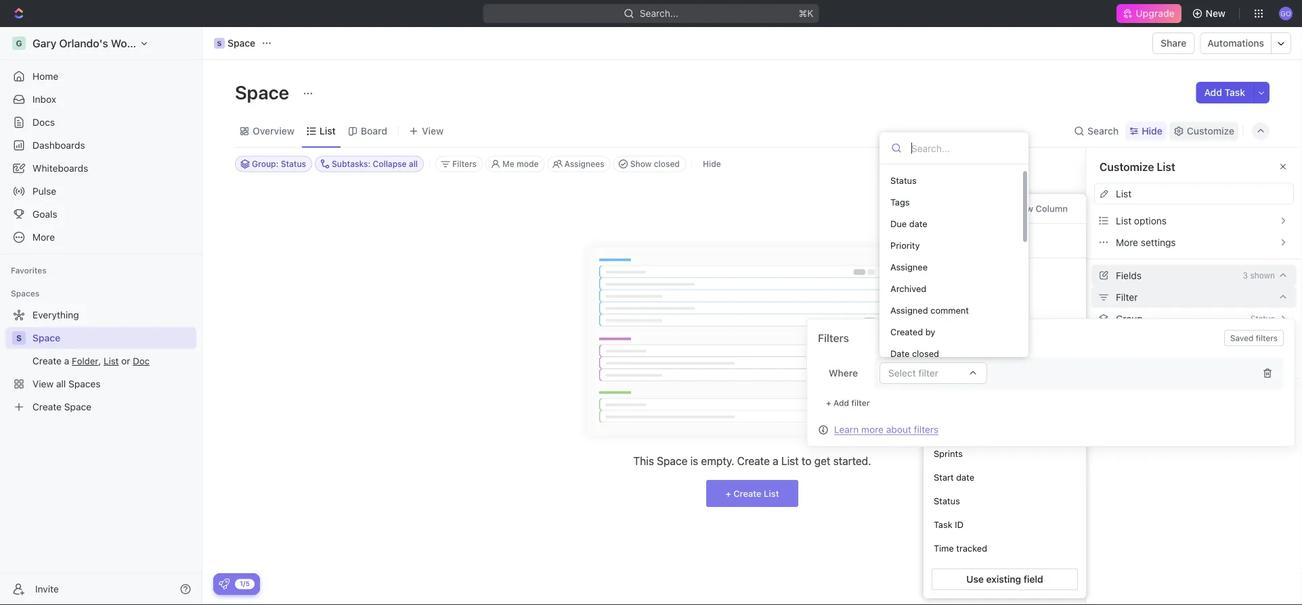 Task type: describe. For each thing, give the bounding box(es) containing it.
assignees button
[[547, 156, 611, 172]]

priority
[[890, 241, 920, 251]]

overview link
[[250, 122, 294, 141]]

filter button
[[1086, 287, 1302, 308]]

overview
[[253, 126, 294, 137]]

this space is empty. create a list to get started.
[[633, 455, 871, 468]]

1 horizontal spatial docs
[[963, 355, 984, 365]]

goals link
[[5, 204, 196, 225]]

home link
[[5, 66, 196, 87]]

use existing field button
[[932, 569, 1078, 591]]

where
[[829, 368, 858, 379]]

use existing field
[[966, 575, 1043, 586]]

invite
[[35, 584, 59, 596]]

select filter button
[[880, 363, 987, 385]]

list down a
[[764, 489, 779, 499]]

dashboards
[[33, 140, 85, 151]]

linked docs
[[934, 355, 984, 365]]

customize for customize
[[1187, 126, 1234, 137]]

tags
[[890, 197, 910, 208]]

whiteboards
[[33, 163, 88, 174]]

favorites button
[[5, 263, 52, 279]]

hide button
[[1125, 122, 1167, 141]]

3 shown
[[1243, 271, 1275, 281]]

new column button
[[1007, 196, 1076, 223]]

space link
[[33, 328, 194, 349]]

1 vertical spatial filters
[[914, 425, 939, 436]]

learn more about filters link
[[834, 425, 939, 436]]

select filter
[[888, 368, 938, 379]]

pull
[[934, 426, 949, 436]]

0 vertical spatial create
[[737, 455, 770, 468]]

new button
[[1187, 3, 1234, 24]]

search
[[1087, 126, 1119, 137]]

automations
[[1208, 38, 1264, 49]]

dashboards link
[[5, 135, 196, 156]]

latest
[[934, 331, 959, 341]]

task inside button
[[1225, 87, 1245, 98]]

0 horizontal spatial add
[[834, 399, 849, 408]]

list right a
[[781, 455, 799, 468]]

linked tasks
[[934, 378, 985, 388]]

list options
[[1116, 215, 1167, 226]]

due
[[890, 219, 907, 229]]

more settings button
[[1094, 232, 1294, 254]]

1/5
[[240, 581, 250, 588]]

archived
[[890, 284, 926, 294]]

automations button
[[1201, 33, 1271, 53]]

use
[[966, 575, 984, 586]]

3
[[1243, 271, 1248, 281]]

new for new
[[1206, 8, 1226, 19]]

share
[[1161, 38, 1187, 49]]

saved filters
[[1230, 334, 1278, 343]]

date for start date
[[956, 473, 974, 483]]

customize list
[[1100, 160, 1175, 173]]

inbox link
[[5, 89, 196, 110]]

started.
[[833, 455, 871, 468]]

hide inside button
[[703, 159, 721, 169]]

copy link
[[1116, 390, 1156, 401]]

column
[[1036, 204, 1068, 214]]

assignee
[[890, 262, 928, 273]]

copy
[[1116, 390, 1139, 401]]

tracked
[[956, 544, 987, 554]]

search...
[[640, 8, 678, 19]]

filter inside dropdown button
[[918, 368, 938, 379]]

new for new column
[[1015, 204, 1033, 214]]

tasks
[[963, 378, 985, 388]]

list options button
[[1094, 210, 1294, 232]]

hide button
[[697, 156, 726, 172]]

comment for assigned comment
[[930, 306, 969, 316]]

start date
[[934, 473, 974, 483]]

filter
[[1116, 292, 1138, 303]]

add task button
[[1196, 82, 1253, 104]]

share button
[[1152, 33, 1195, 54]]

requests
[[951, 426, 989, 436]]

created
[[890, 327, 923, 338]]

learn more about filters
[[834, 425, 939, 436]]

dependencies
[[934, 307, 992, 317]]

start
[[934, 473, 954, 483]]

onboarding checklist button image
[[219, 580, 230, 590]]

board
[[361, 126, 387, 137]]

add task
[[1204, 87, 1245, 98]]

date
[[890, 349, 910, 359]]

new column
[[1015, 204, 1068, 214]]

about
[[886, 425, 911, 436]]

pulse link
[[5, 181, 196, 202]]

linked for linked docs
[[934, 355, 961, 365]]

customize button
[[1169, 122, 1238, 141]]



Task type: locate. For each thing, give the bounding box(es) containing it.
docs
[[33, 117, 55, 128], [963, 355, 984, 365]]

0 vertical spatial filters
[[1256, 334, 1278, 343]]

get
[[814, 455, 830, 468]]

upgrade
[[1136, 8, 1174, 19]]

s for s
[[16, 334, 22, 343]]

to
[[802, 455, 811, 468]]

1 vertical spatial space, , element
[[12, 332, 26, 345]]

new left column
[[1015, 204, 1033, 214]]

hide inside dropdown button
[[1142, 126, 1162, 137]]

linked down linked docs
[[934, 378, 961, 388]]

spaces
[[11, 289, 40, 299]]

1 horizontal spatial hide
[[1142, 126, 1162, 137]]

space
[[228, 38, 255, 49], [235, 81, 293, 103], [33, 333, 60, 344], [657, 455, 688, 468]]

1 vertical spatial add
[[834, 399, 849, 408]]

sidebar navigation
[[0, 27, 202, 606]]

s
[[217, 39, 222, 47], [16, 334, 22, 343]]

1 horizontal spatial s
[[217, 39, 222, 47]]

+ create list
[[725, 489, 779, 499]]

space, , element inside space tree
[[12, 332, 26, 345]]

+ for + create list
[[725, 489, 731, 499]]

list
[[319, 126, 336, 137], [1157, 160, 1175, 173], [1116, 188, 1132, 199], [1116, 215, 1132, 226], [781, 455, 799, 468], [764, 489, 779, 499]]

linked for linked tasks
[[934, 378, 961, 388]]

1 vertical spatial docs
[[963, 355, 984, 365]]

add up learn
[[834, 399, 849, 408]]

sprints
[[934, 449, 963, 460]]

customize inside customize button
[[1187, 126, 1234, 137]]

onboarding checklist button element
[[219, 580, 230, 590]]

comment for latest comment
[[962, 331, 1000, 341]]

1 horizontal spatial date
[[956, 473, 974, 483]]

create left a
[[737, 455, 770, 468]]

empty.
[[701, 455, 734, 468]]

1 vertical spatial comment
[[962, 331, 1000, 341]]

field
[[1024, 575, 1043, 586]]

1 vertical spatial status
[[1250, 315, 1275, 324]]

2 linked from the top
[[934, 378, 961, 388]]

select
[[888, 368, 916, 379]]

create
[[737, 455, 770, 468], [733, 489, 761, 499]]

home
[[33, 71, 58, 82]]

0 horizontal spatial customize
[[1100, 160, 1154, 173]]

0 vertical spatial add
[[1204, 87, 1222, 98]]

2 horizontal spatial status
[[1250, 315, 1275, 324]]

status up task id
[[934, 497, 960, 507]]

0 horizontal spatial filter
[[851, 399, 870, 408]]

date right start
[[956, 473, 974, 483]]

1 vertical spatial hide
[[703, 159, 721, 169]]

filter up 'more' at the bottom
[[851, 399, 870, 408]]

+ down empty. in the bottom right of the page
[[725, 489, 731, 499]]

+ down where
[[826, 399, 831, 408]]

1 vertical spatial date
[[956, 473, 974, 483]]

comment up latest
[[930, 306, 969, 316]]

more
[[861, 425, 884, 436]]

0 horizontal spatial new
[[1015, 204, 1033, 214]]

learn
[[834, 425, 859, 436]]

settings
[[1141, 237, 1176, 248]]

0 horizontal spatial hide
[[703, 159, 721, 169]]

2 vertical spatial status
[[934, 497, 960, 507]]

1 vertical spatial linked
[[934, 378, 961, 388]]

fields
[[1116, 270, 1142, 281]]

whiteboards link
[[5, 158, 196, 179]]

pull requests
[[934, 426, 989, 436]]

0 vertical spatial linked
[[934, 355, 961, 365]]

time
[[934, 544, 954, 554]]

filter
[[918, 368, 938, 379], [851, 399, 870, 408]]

0 vertical spatial comment
[[930, 306, 969, 316]]

0 vertical spatial date
[[909, 219, 927, 229]]

assigned comment
[[890, 306, 969, 316]]

shown
[[1250, 271, 1275, 281]]

date closed
[[890, 349, 939, 359]]

customize for customize list
[[1100, 160, 1154, 173]]

task id
[[934, 520, 963, 531]]

filters right the 'saved'
[[1256, 334, 1278, 343]]

list link
[[317, 122, 336, 141]]

s inside s space
[[217, 39, 222, 47]]

task left the 'id'
[[934, 520, 952, 531]]

space tree
[[5, 305, 196, 418]]

closed
[[912, 349, 939, 359]]

1 vertical spatial task
[[934, 520, 952, 531]]

0 vertical spatial task
[[1225, 87, 1245, 98]]

0 horizontal spatial space, , element
[[12, 332, 26, 345]]

space, , element
[[214, 38, 225, 49], [12, 332, 26, 345]]

list down hide dropdown button at the top of the page
[[1157, 160, 1175, 173]]

created by
[[890, 327, 935, 338]]

Search field
[[953, 235, 1075, 247]]

s for s space
[[217, 39, 222, 47]]

1 horizontal spatial +
[[826, 399, 831, 408]]

0 horizontal spatial +
[[725, 489, 731, 499]]

time tracked
[[934, 544, 987, 554]]

saved
[[1230, 334, 1254, 343]]

0 horizontal spatial docs
[[33, 117, 55, 128]]

+ add filter
[[826, 399, 870, 408]]

date right the due
[[909, 219, 927, 229]]

group
[[1116, 313, 1143, 325]]

new up automations
[[1206, 8, 1226, 19]]

docs link
[[5, 112, 196, 133]]

docs up the tasks
[[963, 355, 984, 365]]

0 vertical spatial space, , element
[[214, 38, 225, 49]]

s space
[[217, 38, 255, 49]]

due date
[[890, 219, 927, 229]]

by
[[925, 327, 935, 338]]

task down the automations button
[[1225, 87, 1245, 98]]

copy link button
[[1094, 385, 1294, 407]]

comment
[[930, 306, 969, 316], [962, 331, 1000, 341]]

1 vertical spatial +
[[725, 489, 731, 499]]

status up tags
[[890, 176, 917, 186]]

0 horizontal spatial task
[[934, 520, 952, 531]]

+ for + add filter
[[826, 399, 831, 408]]

Search tasks... text field
[[1133, 154, 1269, 174]]

1 vertical spatial s
[[16, 334, 22, 343]]

status up saved filters
[[1250, 315, 1275, 324]]

more settings
[[1116, 237, 1176, 248]]

id
[[955, 520, 963, 531]]

0 vertical spatial new
[[1206, 8, 1226, 19]]

this
[[633, 455, 654, 468]]

add inside button
[[1204, 87, 1222, 98]]

comment down dependencies
[[962, 331, 1000, 341]]

more
[[1116, 237, 1138, 248]]

search button
[[1070, 122, 1123, 141]]

1 horizontal spatial task
[[1225, 87, 1245, 98]]

1 horizontal spatial filter
[[918, 368, 938, 379]]

customize
[[1187, 126, 1234, 137], [1100, 160, 1154, 173]]

0 vertical spatial status
[[890, 176, 917, 186]]

customize up search tasks... text box
[[1187, 126, 1234, 137]]

0 vertical spatial +
[[826, 399, 831, 408]]

pulse
[[33, 186, 56, 197]]

linked down latest
[[934, 355, 961, 365]]

list inside button
[[1116, 215, 1132, 226]]

link
[[1141, 390, 1156, 401]]

⌘k
[[799, 8, 813, 19]]

assignees
[[564, 159, 604, 169]]

list left board link
[[319, 126, 336, 137]]

0 horizontal spatial status
[[890, 176, 917, 186]]

a
[[773, 455, 778, 468]]

filters right about
[[914, 425, 939, 436]]

space inside the space link
[[33, 333, 60, 344]]

1 horizontal spatial filters
[[1256, 334, 1278, 343]]

0 horizontal spatial date
[[909, 219, 927, 229]]

0 vertical spatial docs
[[33, 117, 55, 128]]

0 horizontal spatial s
[[16, 334, 22, 343]]

1 horizontal spatial customize
[[1187, 126, 1234, 137]]

is
[[690, 455, 698, 468]]

0 vertical spatial customize
[[1187, 126, 1234, 137]]

add up customize button
[[1204, 87, 1222, 98]]

1 linked from the top
[[934, 355, 961, 365]]

1 horizontal spatial add
[[1204, 87, 1222, 98]]

1 horizontal spatial space, , element
[[214, 38, 225, 49]]

assigned
[[890, 306, 928, 316]]

date for due date
[[909, 219, 927, 229]]

create down this space is empty. create a list to get started.
[[733, 489, 761, 499]]

inbox
[[33, 94, 56, 105]]

0 vertical spatial hide
[[1142, 126, 1162, 137]]

favorites
[[11, 266, 47, 276]]

goals
[[33, 209, 57, 220]]

upgrade link
[[1117, 4, 1181, 23]]

filter down the closed
[[918, 368, 938, 379]]

list down customize list
[[1116, 188, 1132, 199]]

1 horizontal spatial status
[[934, 497, 960, 507]]

0 horizontal spatial filters
[[914, 425, 939, 436]]

docs inside sidebar navigation
[[33, 117, 55, 128]]

Search... text field
[[911, 138, 1017, 158]]

1 vertical spatial filter
[[851, 399, 870, 408]]

0 vertical spatial filter
[[918, 368, 938, 379]]

+
[[826, 399, 831, 408], [725, 489, 731, 499]]

list up "more"
[[1116, 215, 1132, 226]]

s inside tree
[[16, 334, 22, 343]]

0 vertical spatial s
[[217, 39, 222, 47]]

1 vertical spatial customize
[[1100, 160, 1154, 173]]

customize down hide dropdown button at the top of the page
[[1100, 160, 1154, 173]]

docs down 'inbox'
[[33, 117, 55, 128]]

1 horizontal spatial new
[[1206, 8, 1226, 19]]

1 vertical spatial create
[[733, 489, 761, 499]]

1 vertical spatial new
[[1015, 204, 1033, 214]]



Task type: vqa. For each thing, say whether or not it's contained in the screenshot.
⌘K
yes



